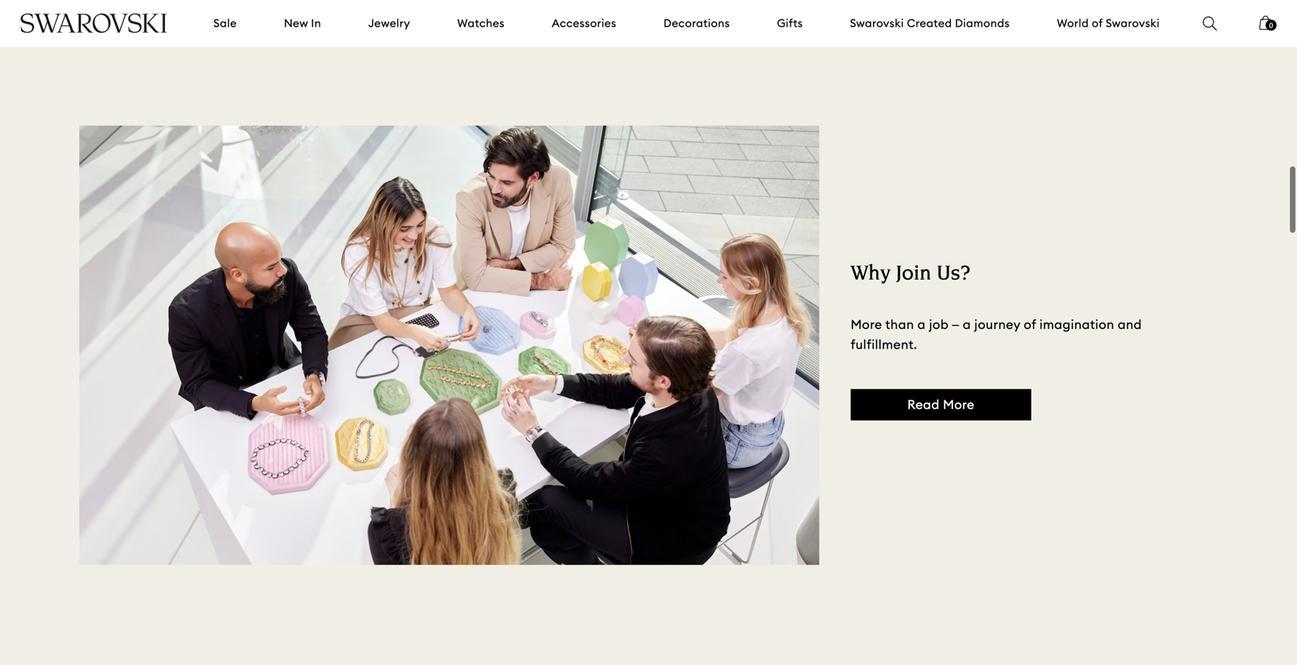 Task type: vqa. For each thing, say whether or not it's contained in the screenshot.
leftmost We
no



Task type: locate. For each thing, give the bounding box(es) containing it.
new in
[[284, 16, 321, 30]]

read more link
[[851, 389, 1031, 420]]

0 horizontal spatial more
[[851, 316, 882, 332]]

0 vertical spatial more
[[851, 316, 882, 332]]

gifts link
[[777, 16, 803, 31]]

0 horizontal spatial a
[[918, 316, 926, 332]]

swarovski right world
[[1106, 16, 1160, 30]]

why join us?
[[851, 264, 971, 285]]

0 vertical spatial of
[[1092, 16, 1103, 30]]

jewelry link
[[368, 16, 410, 31]]

in
[[311, 16, 321, 30]]

of right world
[[1092, 16, 1103, 30]]

1 horizontal spatial more
[[943, 396, 975, 412]]

new in link
[[284, 16, 321, 31]]

decorations
[[664, 16, 730, 30]]

of
[[1092, 16, 1103, 30], [1024, 316, 1036, 332]]

accessories
[[552, 16, 616, 30]]

1 vertical spatial more
[[943, 396, 975, 412]]

more than a job – a journey of imagination and fulfillment.
[[851, 316, 1142, 352]]

1 vertical spatial of
[[1024, 316, 1036, 332]]

than
[[885, 316, 914, 332]]

0 horizontal spatial of
[[1024, 316, 1036, 332]]

more right read
[[943, 396, 975, 412]]

a right –
[[963, 316, 971, 332]]

swarovski
[[850, 16, 904, 30], [1106, 16, 1160, 30]]

1 horizontal spatial a
[[963, 316, 971, 332]]

more up "fulfillment."
[[851, 316, 882, 332]]

of right journey
[[1024, 316, 1036, 332]]

read more
[[908, 396, 975, 412]]

world of swarovski link
[[1057, 16, 1160, 31]]

of inside more than a job – a journey of imagination and fulfillment.
[[1024, 316, 1036, 332]]

accessories link
[[552, 16, 616, 31]]

a
[[918, 316, 926, 332], [963, 316, 971, 332]]

new
[[284, 16, 308, 30]]

us?
[[937, 264, 971, 285]]

more
[[851, 316, 882, 332], [943, 396, 975, 412]]

decorations link
[[664, 16, 730, 31]]

a left job
[[918, 316, 926, 332]]

0 horizontal spatial swarovski
[[850, 16, 904, 30]]

swarovski left created
[[850, 16, 904, 30]]

fulfillment.
[[851, 336, 917, 352]]

job
[[929, 316, 949, 332]]

and
[[1118, 316, 1142, 332]]

1 horizontal spatial swarovski
[[1106, 16, 1160, 30]]



Task type: describe. For each thing, give the bounding box(es) containing it.
imagination
[[1040, 316, 1114, 332]]

join
[[896, 264, 931, 285]]

watches
[[457, 16, 505, 30]]

swarovski created diamonds
[[850, 16, 1010, 30]]

2 swarovski from the left
[[1106, 16, 1160, 30]]

watches link
[[457, 16, 505, 31]]

0
[[1269, 21, 1273, 29]]

gifts
[[777, 16, 803, 30]]

1 a from the left
[[918, 316, 926, 332]]

0 link
[[1259, 14, 1277, 41]]

sale
[[213, 16, 237, 30]]

1 horizontal spatial of
[[1092, 16, 1103, 30]]

diamonds
[[955, 16, 1010, 30]]

created
[[907, 16, 952, 30]]

search image image
[[1203, 16, 1217, 31]]

sale link
[[213, 16, 237, 31]]

swarovski image
[[20, 13, 168, 33]]

cart-mobile image image
[[1259, 16, 1272, 30]]

world
[[1057, 16, 1089, 30]]

journey
[[974, 316, 1020, 332]]

swarovski created diamonds link
[[850, 16, 1010, 31]]

read
[[908, 396, 940, 412]]

1 swarovski from the left
[[850, 16, 904, 30]]

–
[[952, 316, 959, 332]]

jewelry
[[368, 16, 410, 30]]

more inside more than a job – a journey of imagination and fulfillment.
[[851, 316, 882, 332]]

2 a from the left
[[963, 316, 971, 332]]

world of swarovski
[[1057, 16, 1160, 30]]

why
[[851, 264, 891, 285]]



